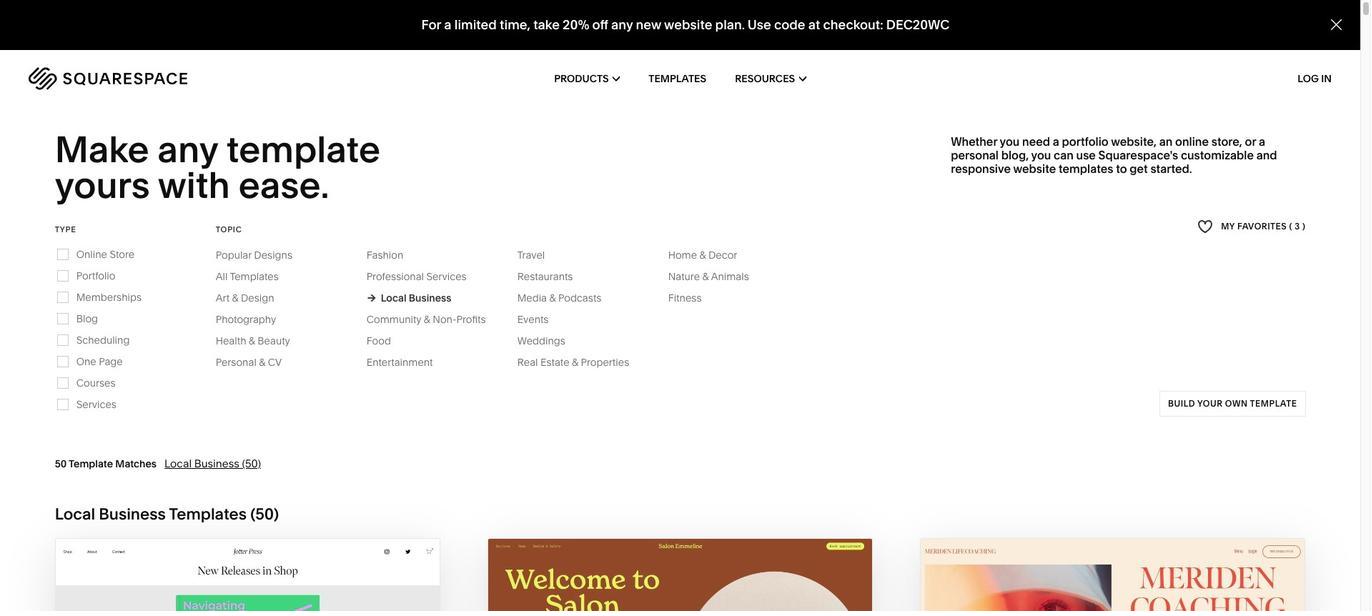 Task type: locate. For each thing, give the bounding box(es) containing it.
community & non-profits
[[367, 313, 486, 326]]

responsive
[[951, 162, 1011, 176]]

1 vertical spatial services
[[76, 398, 117, 411]]

nature & animals
[[669, 270, 749, 283]]

profits
[[457, 313, 486, 326]]

started.
[[1151, 162, 1193, 176]]

templates
[[1059, 162, 1114, 176]]

nature & animals link
[[669, 270, 764, 283]]

a right need
[[1053, 134, 1060, 149]]

& left non-
[[424, 313, 430, 326]]

50 left template at the bottom left of the page
[[55, 458, 67, 470]]

squarespace logo link
[[29, 67, 289, 90]]

beauty
[[258, 335, 290, 347]]

use
[[1077, 148, 1096, 162]]

local business templates ( 50 )
[[55, 505, 279, 524]]

health
[[216, 335, 246, 347]]

2 horizontal spatial business
[[409, 292, 452, 305]]

or
[[1246, 134, 1257, 149]]

1 horizontal spatial website
[[1014, 162, 1057, 176]]

matches
[[115, 458, 157, 470]]

services
[[427, 270, 467, 283], [76, 398, 117, 411]]

template inside button
[[1250, 398, 1298, 409]]

& right media
[[550, 292, 556, 305]]

1 horizontal spatial template
[[1250, 398, 1298, 409]]

1 vertical spatial 50
[[256, 505, 274, 524]]

1 vertical spatial local
[[165, 457, 192, 470]]

build
[[1169, 398, 1196, 409]]

art & design link
[[216, 292, 289, 305]]

( down (50)
[[250, 505, 256, 524]]

restaurants link
[[518, 270, 588, 283]]

all templates link
[[216, 270, 293, 283]]

type
[[55, 224, 76, 234]]

0 horizontal spatial local
[[55, 505, 95, 524]]

events link
[[518, 313, 563, 326]]

products
[[554, 72, 609, 85]]

& for decor
[[700, 249, 706, 262]]

2 horizontal spatial local
[[381, 292, 407, 305]]

page
[[99, 355, 123, 368]]

) inside the my favorites ( 3 ) "link"
[[1303, 221, 1306, 232]]

1 horizontal spatial business
[[194, 457, 240, 470]]

business up community & non-profits link
[[409, 292, 452, 305]]

2 vertical spatial local
[[55, 505, 95, 524]]

local for local business (50)
[[165, 457, 192, 470]]

a right or at the right top of the page
[[1259, 134, 1266, 149]]

local down template at the bottom left of the page
[[55, 505, 95, 524]]

real
[[518, 356, 538, 369]]

any
[[612, 17, 633, 33], [158, 127, 218, 172]]

a right for
[[444, 17, 452, 33]]

1 vertical spatial website
[[1014, 162, 1057, 176]]

photography link
[[216, 313, 291, 326]]

fitness link
[[669, 292, 716, 305]]

0 horizontal spatial )
[[274, 505, 279, 524]]

local business
[[381, 292, 452, 305]]

& for cv
[[259, 356, 266, 369]]

for a limited time, take 20% off any new website plan. use code at checkout: dec20wc
[[422, 17, 950, 33]]

1 horizontal spatial local
[[165, 457, 192, 470]]

travel link
[[518, 249, 560, 262]]

courses
[[76, 377, 116, 390]]

health & beauty link
[[216, 335, 305, 347]]

make any template yours with ease. main content
[[0, 0, 1372, 612]]

fashion link
[[367, 249, 418, 262]]

popular designs link
[[216, 249, 307, 262]]

& right art at the left of page
[[232, 292, 239, 305]]

0 vertical spatial business
[[409, 292, 452, 305]]

50
[[55, 458, 67, 470], [256, 505, 274, 524]]

0 horizontal spatial a
[[444, 17, 452, 33]]

50 down (50)
[[256, 505, 274, 524]]

templates down for a limited time, take 20% off any new website plan. use code at checkout: dec20wc
[[649, 72, 707, 85]]

&
[[700, 249, 706, 262], [703, 270, 709, 283], [232, 292, 239, 305], [550, 292, 556, 305], [424, 313, 430, 326], [249, 335, 255, 347], [259, 356, 266, 369], [572, 356, 579, 369]]

log             in
[[1298, 72, 1332, 85]]

website inside whether you need a portfolio website, an online store, or a personal blog, you can use squarespace's customizable and responsive website templates to get started.
[[1014, 162, 1057, 176]]

you
[[1000, 134, 1020, 149], [1032, 148, 1052, 162]]

1 vertical spatial )
[[274, 505, 279, 524]]

any inside "make any template yours with ease."
[[158, 127, 218, 172]]

& right estate
[[572, 356, 579, 369]]

0 horizontal spatial (
[[250, 505, 256, 524]]

blog
[[76, 312, 98, 325]]

1 horizontal spatial you
[[1032, 148, 1052, 162]]

get
[[1130, 162, 1148, 176]]

& for animals
[[703, 270, 709, 283]]

0 vertical spatial website
[[664, 17, 713, 33]]

1 vertical spatial business
[[194, 457, 240, 470]]

non-
[[433, 313, 457, 326]]

emmeline image
[[488, 539, 873, 612]]

( left 3
[[1290, 221, 1293, 232]]

template inside "make any template yours with ease."
[[226, 127, 381, 172]]

code
[[775, 17, 806, 33]]

with
[[158, 163, 230, 208]]

1 horizontal spatial any
[[612, 17, 633, 33]]

time,
[[500, 17, 531, 33]]

business for local business
[[409, 292, 452, 305]]

art & design
[[216, 292, 274, 305]]

restaurants
[[518, 270, 573, 283]]

1 vertical spatial any
[[158, 127, 218, 172]]

store
[[110, 248, 135, 261]]

to
[[1117, 162, 1128, 176]]

checkout:
[[824, 17, 884, 33]]

& for non-
[[424, 313, 430, 326]]

2 horizontal spatial a
[[1259, 134, 1266, 149]]

1 horizontal spatial 50
[[256, 505, 274, 524]]

home
[[669, 249, 697, 262]]

your
[[1198, 398, 1223, 409]]

0 vertical spatial template
[[226, 127, 381, 172]]

you left need
[[1000, 134, 1020, 149]]

& for podcasts
[[550, 292, 556, 305]]

templates down popular designs
[[230, 270, 279, 283]]

0 vertical spatial )
[[1303, 221, 1306, 232]]

0 horizontal spatial business
[[99, 505, 166, 524]]

website down need
[[1014, 162, 1057, 176]]

)
[[1303, 221, 1306, 232], [274, 505, 279, 524]]

) up the 'jotterpress' image
[[274, 505, 279, 524]]

& left cv
[[259, 356, 266, 369]]

personal
[[951, 148, 999, 162]]

& right the health on the bottom of the page
[[249, 335, 255, 347]]

business left (50)
[[194, 457, 240, 470]]

local up the community
[[381, 292, 407, 305]]

0 vertical spatial (
[[1290, 221, 1293, 232]]

templates down local business (50)
[[169, 505, 247, 524]]

template
[[226, 127, 381, 172], [1250, 398, 1298, 409]]

& right the nature
[[703, 270, 709, 283]]

website right new at the top left of the page
[[664, 17, 713, 33]]

business down matches
[[99, 505, 166, 524]]

0 horizontal spatial any
[[158, 127, 218, 172]]

food
[[367, 335, 391, 347]]

media & podcasts
[[518, 292, 602, 305]]

resources button
[[735, 50, 807, 107]]

0 vertical spatial local
[[381, 292, 407, 305]]

professional services link
[[367, 270, 481, 283]]

1 horizontal spatial )
[[1303, 221, 1306, 232]]

2 vertical spatial business
[[99, 505, 166, 524]]

0 horizontal spatial 50
[[55, 458, 67, 470]]

local for local business
[[381, 292, 407, 305]]

podcasts
[[559, 292, 602, 305]]

0 vertical spatial 50
[[55, 458, 67, 470]]

0 horizontal spatial template
[[226, 127, 381, 172]]

& right home
[[700, 249, 706, 262]]

meriden image
[[921, 539, 1305, 612]]

and
[[1257, 148, 1278, 162]]

services up the local business
[[427, 270, 467, 283]]

0 horizontal spatial services
[[76, 398, 117, 411]]

nature
[[669, 270, 700, 283]]

1 horizontal spatial services
[[427, 270, 467, 283]]

products button
[[554, 50, 620, 107]]

1 vertical spatial template
[[1250, 398, 1298, 409]]

0 horizontal spatial website
[[664, 17, 713, 33]]

(
[[1290, 221, 1293, 232], [250, 505, 256, 524]]

you left can at the right top of page
[[1032, 148, 1052, 162]]

local right matches
[[165, 457, 192, 470]]

fitness
[[669, 292, 702, 305]]

blog,
[[1002, 148, 1029, 162]]

1 horizontal spatial (
[[1290, 221, 1293, 232]]

website
[[664, 17, 713, 33], [1014, 162, 1057, 176]]

make
[[55, 127, 149, 172]]

services down courses
[[76, 398, 117, 411]]

need
[[1023, 134, 1051, 149]]

log             in link
[[1298, 72, 1332, 85]]

whether
[[951, 134, 998, 149]]

decor
[[709, 249, 738, 262]]

) right 3
[[1303, 221, 1306, 232]]

health & beauty
[[216, 335, 290, 347]]

yours
[[55, 163, 150, 208]]



Task type: vqa. For each thing, say whether or not it's contained in the screenshot.
the topmost any
yes



Task type: describe. For each thing, give the bounding box(es) containing it.
log
[[1298, 72, 1320, 85]]

personal & cv
[[216, 356, 282, 369]]

ease.
[[239, 163, 329, 208]]

photography
[[216, 313, 276, 326]]

( inside "link"
[[1290, 221, 1293, 232]]

for
[[422, 17, 441, 33]]

& for beauty
[[249, 335, 255, 347]]

50 template matches
[[55, 458, 157, 470]]

design
[[241, 292, 274, 305]]

scheduling
[[76, 334, 130, 347]]

squarespace logo image
[[29, 67, 187, 90]]

business for local business (50)
[[194, 457, 240, 470]]

new
[[636, 17, 662, 33]]

local business (50) link
[[165, 457, 261, 470]]

business for local business templates ( 50 )
[[99, 505, 166, 524]]

off
[[593, 17, 609, 33]]

media & podcasts link
[[518, 292, 616, 305]]

take
[[534, 17, 560, 33]]

plan.
[[716, 17, 745, 33]]

use
[[748, 17, 772, 33]]

properties
[[581, 356, 630, 369]]

animals
[[711, 270, 749, 283]]

topic
[[216, 224, 242, 234]]

my favorites ( 3 ) link
[[1198, 217, 1306, 237]]

my
[[1222, 221, 1236, 232]]

squarespace's
[[1099, 148, 1179, 162]]

travel
[[518, 249, 545, 262]]

portfolio
[[1063, 134, 1109, 149]]

weddings link
[[518, 335, 580, 347]]

jotterpress image
[[56, 539, 440, 612]]

build your own template button
[[1160, 391, 1306, 417]]

favorites
[[1238, 221, 1288, 232]]

all templates
[[216, 270, 279, 283]]

resources
[[735, 72, 795, 85]]

0 vertical spatial services
[[427, 270, 467, 283]]

memberships
[[76, 291, 142, 304]]

build your own template
[[1169, 398, 1298, 409]]

2 vertical spatial templates
[[169, 505, 247, 524]]

0 vertical spatial templates
[[649, 72, 707, 85]]

0 horizontal spatial you
[[1000, 134, 1020, 149]]

dec20wc
[[887, 17, 950, 33]]

personal & cv link
[[216, 356, 296, 369]]

art
[[216, 292, 230, 305]]

online
[[1176, 134, 1209, 149]]

entertainment
[[367, 356, 433, 369]]

make any template yours with ease.
[[55, 127, 388, 208]]

cv
[[268, 356, 282, 369]]

community
[[367, 313, 422, 326]]

community & non-profits link
[[367, 313, 500, 326]]

template
[[69, 458, 113, 470]]

& for design
[[232, 292, 239, 305]]

media
[[518, 292, 547, 305]]

one
[[76, 355, 96, 368]]

0 vertical spatial any
[[612, 17, 633, 33]]

in
[[1322, 72, 1332, 85]]

1 vertical spatial (
[[250, 505, 256, 524]]

popular
[[216, 249, 252, 262]]

an
[[1160, 134, 1173, 149]]

designs
[[254, 249, 293, 262]]

one page
[[76, 355, 123, 368]]

store,
[[1212, 134, 1243, 149]]

online
[[76, 248, 107, 261]]

food link
[[367, 335, 405, 347]]

professional services
[[367, 270, 467, 283]]

own
[[1226, 398, 1248, 409]]

all
[[216, 270, 228, 283]]

1 vertical spatial templates
[[230, 270, 279, 283]]

local for local business templates ( 50 )
[[55, 505, 95, 524]]

my favorites ( 3 )
[[1222, 221, 1306, 232]]

home & decor
[[669, 249, 738, 262]]

estate
[[541, 356, 570, 369]]

20%
[[563, 17, 590, 33]]

1 horizontal spatial a
[[1053, 134, 1060, 149]]

(50)
[[242, 457, 261, 470]]

local business (50)
[[165, 457, 261, 470]]

popular designs
[[216, 249, 293, 262]]

local business link
[[367, 292, 452, 305]]

professional
[[367, 270, 424, 283]]

fashion
[[367, 249, 404, 262]]

real estate & properties link
[[518, 356, 644, 369]]



